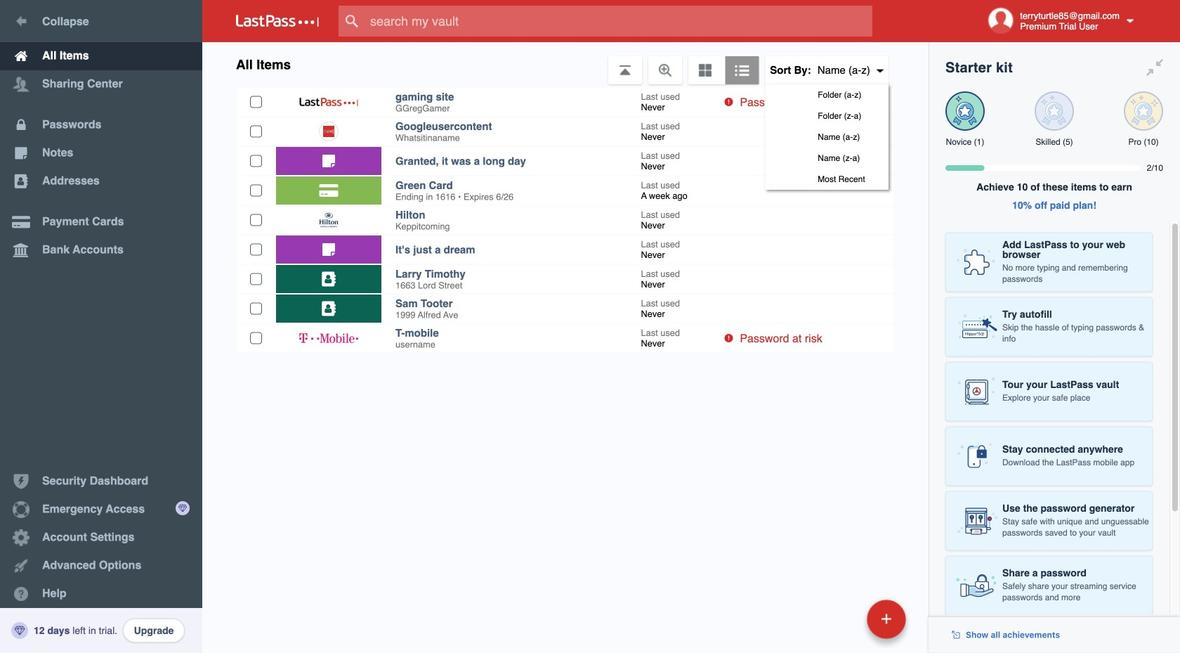 Task type: locate. For each thing, give the bounding box(es) containing it.
search my vault text field
[[339, 6, 900, 37]]

lastpass image
[[236, 15, 319, 27]]



Task type: describe. For each thing, give the bounding box(es) containing it.
new item navigation
[[771, 595, 915, 653]]

vault options navigation
[[202, 42, 929, 190]]

main navigation navigation
[[0, 0, 202, 653]]

new item element
[[771, 599, 912, 639]]

Search search field
[[339, 6, 900, 37]]



Task type: vqa. For each thing, say whether or not it's contained in the screenshot.
caret right image
no



